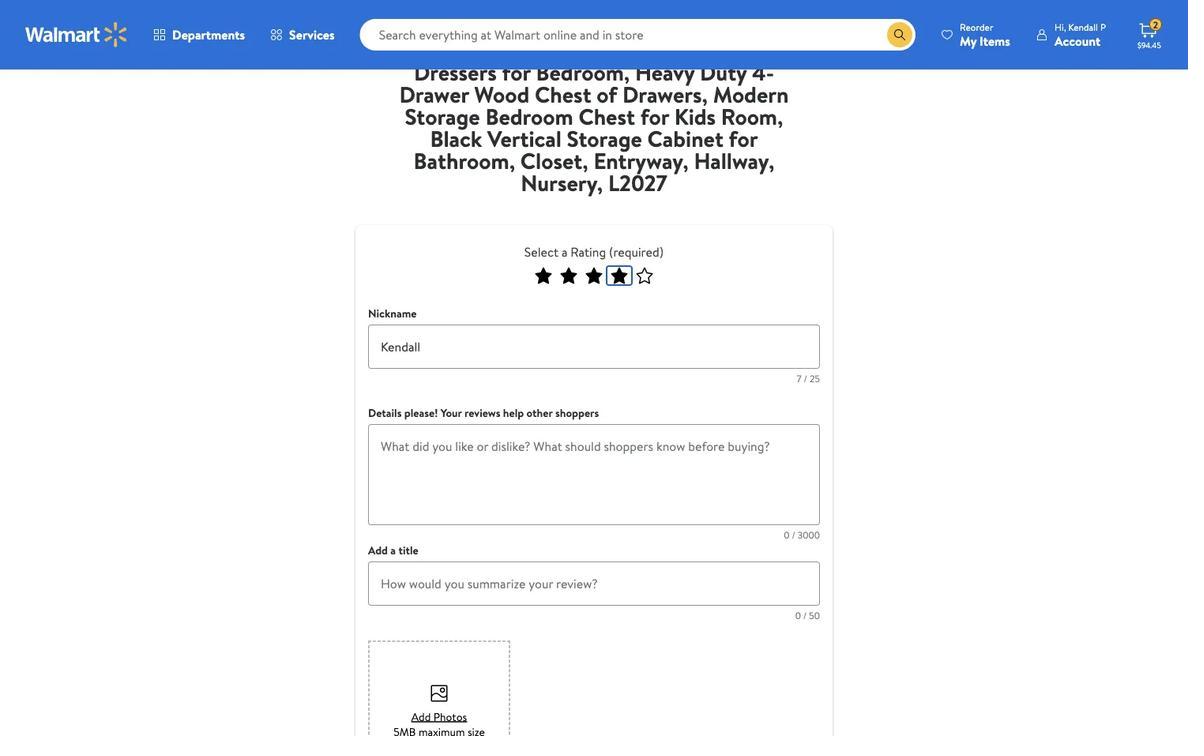 Task type: vqa. For each thing, say whether or not it's contained in the screenshot.


Task type: locate. For each thing, give the bounding box(es) containing it.
1 horizontal spatial for
[[641, 101, 669, 132]]

add for add a title
[[368, 543, 388, 558]]

storage
[[405, 101, 480, 132], [567, 123, 642, 154]]

bedroom
[[486, 101, 573, 132]]

chest
[[535, 79, 592, 109], [579, 101, 635, 132]]

/ left 3000
[[792, 528, 796, 542]]

1 vertical spatial add
[[412, 709, 431, 725]]

2 vertical spatial /
[[803, 609, 807, 622]]

services button
[[258, 16, 347, 54]]

kids
[[675, 101, 716, 132]]

/
[[804, 372, 808, 385], [792, 528, 796, 542], [803, 609, 807, 622]]

search icon image
[[894, 28, 906, 41]]

Add a title text field
[[368, 562, 820, 606]]

add for add photos
[[412, 709, 431, 725]]

1 horizontal spatial 0
[[795, 609, 801, 622]]

add left photos
[[412, 709, 431, 725]]

please!
[[404, 405, 438, 421]]

drawers,
[[623, 79, 708, 109]]

help
[[503, 405, 524, 421]]

Nickname text field
[[368, 325, 820, 369]]

rating
[[571, 243, 606, 261]]

heavy
[[635, 56, 695, 87]]

0 horizontal spatial 0
[[784, 528, 790, 542]]

3000
[[798, 528, 820, 542]]

add
[[368, 543, 388, 558], [412, 709, 431, 725]]

4-
[[752, 56, 774, 87]]

black
[[430, 123, 482, 154]]

1 vertical spatial 0
[[795, 609, 801, 622]]

your
[[441, 405, 462, 421]]

for down modern in the right of the page
[[729, 123, 758, 154]]

a
[[562, 243, 568, 261], [391, 543, 396, 558]]

add left 'title'
[[368, 543, 388, 558]]

storage down of
[[567, 123, 642, 154]]

0 vertical spatial add
[[368, 543, 388, 558]]

0 left 3000
[[784, 528, 790, 542]]

hallway,
[[694, 145, 775, 176]]

for
[[502, 56, 531, 87], [641, 101, 669, 132], [729, 123, 758, 154]]

services
[[289, 26, 335, 43]]

for left kids
[[641, 101, 669, 132]]

7 / 25
[[797, 372, 820, 385]]

0 horizontal spatial add
[[368, 543, 388, 558]]

a left 'title'
[[391, 543, 396, 558]]

select
[[525, 243, 559, 261]]

Search search field
[[360, 19, 916, 51]]

items
[[980, 32, 1011, 49]]

reviews
[[465, 405, 501, 421]]

2
[[1153, 18, 1159, 31]]

details please! your reviews help other shoppers
[[368, 405, 599, 421]]

closet,
[[521, 145, 588, 176]]

25
[[810, 372, 820, 385]]

Details please! Your reviews help other shoppers text field
[[368, 424, 820, 525]]

departments
[[172, 26, 245, 43]]

write a review for dressers for bedroom, heavy duty 4-drawer wood chest of drawers, modern storage bedroom chest for kids room, black vertical storage cabinet for bathroom, closet, entryway, hallway, nursery, l2027 element
[[392, 56, 797, 206]]

shoppers
[[555, 405, 599, 421]]

0 vertical spatial a
[[562, 243, 568, 261]]

nickname
[[368, 306, 417, 321]]

storage down "dressers"
[[405, 101, 480, 132]]

1 vertical spatial /
[[792, 528, 796, 542]]

reorder my items
[[960, 20, 1011, 49]]

room,
[[721, 101, 784, 132]]

0 horizontal spatial a
[[391, 543, 396, 558]]

1 horizontal spatial add
[[412, 709, 431, 725]]

0 left 50
[[795, 609, 801, 622]]

departments button
[[141, 16, 258, 54]]

account
[[1055, 32, 1101, 49]]

1 horizontal spatial a
[[562, 243, 568, 261]]

0 / 50
[[795, 609, 820, 622]]

Walmart Site-Wide search field
[[360, 19, 916, 51]]

hi, kendall p account
[[1055, 20, 1106, 49]]

/ left 50
[[803, 609, 807, 622]]

0
[[784, 528, 790, 542], [795, 609, 801, 622]]

for up bedroom
[[502, 56, 531, 87]]

0 vertical spatial 0
[[784, 528, 790, 542]]

0 / 3000
[[784, 528, 820, 542]]

my
[[960, 32, 977, 49]]

0 vertical spatial /
[[804, 372, 808, 385]]

/ right 7
[[804, 372, 808, 385]]

bedroom,
[[536, 56, 630, 87]]

hi,
[[1055, 20, 1066, 34]]

of
[[597, 79, 617, 109]]

0 for add a title
[[795, 609, 801, 622]]

modern
[[713, 79, 789, 109]]

1 vertical spatial a
[[391, 543, 396, 558]]

wood
[[475, 79, 530, 109]]

$94.45
[[1138, 40, 1161, 50]]

a right "select"
[[562, 243, 568, 261]]



Task type: describe. For each thing, give the bounding box(es) containing it.
kendall
[[1069, 20, 1098, 34]]

a for select
[[562, 243, 568, 261]]

bathroom,
[[414, 145, 515, 176]]

add photos
[[412, 709, 467, 725]]

0 horizontal spatial storage
[[405, 101, 480, 132]]

1 horizontal spatial storage
[[567, 123, 642, 154]]

walmart image
[[25, 22, 128, 47]]

/ for your
[[792, 528, 796, 542]]

title
[[399, 543, 419, 558]]

/ for title
[[803, 609, 807, 622]]

cabinet
[[648, 123, 724, 154]]

a for add
[[391, 543, 396, 558]]

(required)
[[609, 243, 664, 261]]

vertical
[[488, 123, 562, 154]]

dressers
[[414, 56, 497, 87]]

p
[[1101, 20, 1106, 34]]

chest down bedroom,
[[579, 101, 635, 132]]

photos
[[434, 709, 467, 725]]

reorder
[[960, 20, 994, 34]]

l2027
[[608, 167, 668, 198]]

0 for details please! your reviews help other shoppers
[[784, 528, 790, 542]]

dressers for bedroom, heavy duty 4- drawer wood chest of drawers, modern storage bedroom chest for kids room, black vertical storage cabinet for bathroom, closet, entryway, hallway, nursery, l2027
[[399, 56, 789, 198]]

chest left of
[[535, 79, 592, 109]]

entryway,
[[594, 145, 689, 176]]

drawer
[[399, 79, 469, 109]]

details
[[368, 405, 402, 421]]

nursery,
[[521, 167, 603, 198]]

other
[[527, 405, 553, 421]]

0 horizontal spatial for
[[502, 56, 531, 87]]

50
[[809, 609, 820, 622]]

duty
[[700, 56, 747, 87]]

7
[[797, 372, 802, 385]]

2 horizontal spatial for
[[729, 123, 758, 154]]

add a title
[[368, 543, 419, 558]]

select a rating (required)
[[525, 243, 664, 261]]



